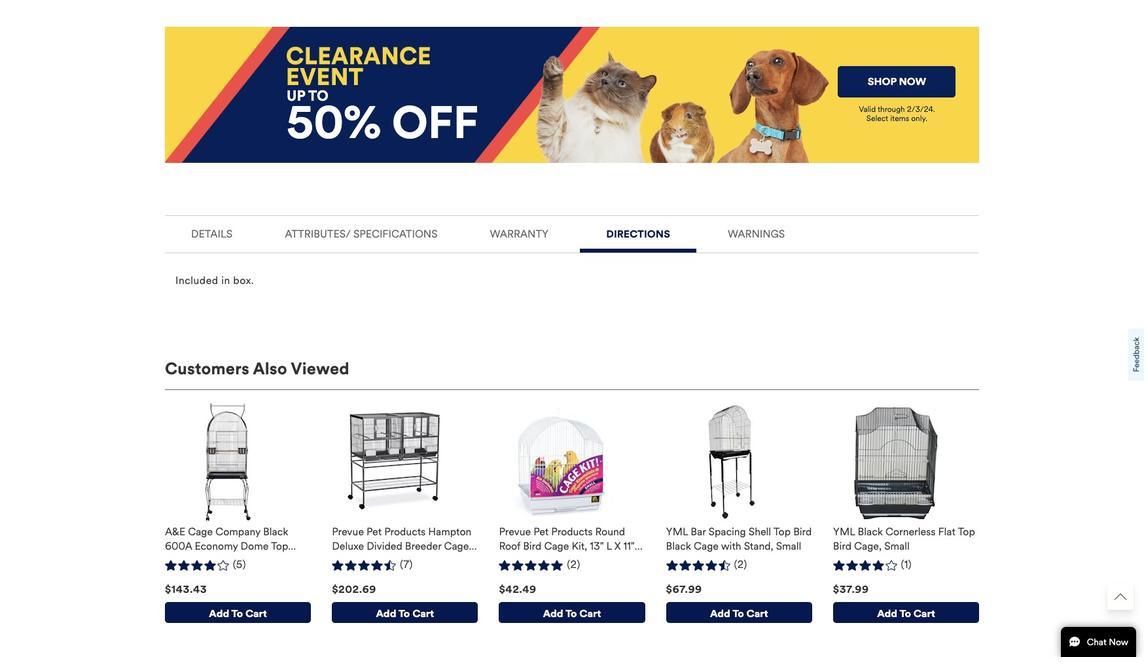 Task type: vqa. For each thing, say whether or not it's contained in the screenshot.
care associated with Bird
no



Task type: describe. For each thing, give the bounding box(es) containing it.
warnings
[[728, 228, 785, 240]]

off
[[392, 95, 479, 150]]

select
[[867, 114, 889, 123]]

add to cart for first add to cart button from the left
[[209, 608, 267, 620]]

warranty
[[490, 228, 549, 240]]

scroll to top image
[[1115, 591, 1127, 603]]

shop
[[868, 75, 897, 88]]

50%
[[287, 95, 381, 150]]

add for first add to cart button from the left
[[209, 608, 229, 620]]

2/3/24.
[[907, 105, 935, 114]]

add for 5th add to cart button from left
[[878, 608, 898, 620]]

viewed
[[291, 359, 350, 379]]

specifications
[[354, 228, 438, 240]]

warnings button
[[707, 216, 806, 249]]

1 cart from the left
[[246, 608, 267, 620]]

50% off
[[287, 95, 479, 150]]

3 cart from the left
[[580, 608, 601, 620]]

5 add to cart button from the left
[[833, 602, 980, 623]]

a cat, a gerbil, and a dog. image
[[534, 27, 831, 163]]

add to cart for fourth add to cart button from right
[[376, 608, 434, 620]]

add to cart for 5th add to cart button from left
[[878, 608, 936, 620]]

1 add to cart button from the left
[[165, 602, 311, 623]]

up
[[287, 87, 305, 105]]

included
[[175, 274, 218, 287]]

5 cart from the left
[[914, 608, 936, 620]]

up to
[[287, 87, 329, 105]]



Task type: locate. For each thing, give the bounding box(es) containing it.
3 add to cart button from the left
[[499, 602, 645, 623]]

4 add to cart from the left
[[710, 608, 768, 620]]

details
[[191, 228, 233, 240]]

items
[[891, 114, 910, 123]]

add to cart button
[[165, 602, 311, 623], [332, 602, 478, 623], [499, 602, 645, 623], [666, 602, 812, 623], [833, 602, 980, 623]]

shop now link
[[838, 66, 956, 98]]

1 add from the left
[[209, 608, 229, 620]]

shop now
[[868, 75, 927, 88]]

attributes/
[[285, 228, 351, 240]]

5 add to cart from the left
[[878, 608, 936, 620]]

customers also viewed
[[165, 359, 350, 379]]

product details tab list
[[165, 215, 980, 310]]

add
[[209, 608, 229, 620], [376, 608, 396, 620], [543, 608, 564, 620], [710, 608, 731, 620], [878, 608, 898, 620]]

2 add to cart button from the left
[[332, 602, 478, 623]]

1 add to cart from the left
[[209, 608, 267, 620]]

valid through 2/3/24. select items only.
[[859, 105, 935, 123]]

4 add to cart button from the left
[[666, 602, 812, 623]]

attributes/ specifications button
[[264, 216, 459, 249]]

box.
[[233, 274, 254, 287]]

5 add from the left
[[878, 608, 898, 620]]

add for fourth add to cart button from right
[[376, 608, 396, 620]]

through
[[878, 105, 905, 114]]

warranty button
[[469, 216, 570, 249]]

details button
[[170, 216, 254, 249]]

attributes/ specifications
[[285, 228, 438, 240]]

2 add from the left
[[376, 608, 396, 620]]

2 cart from the left
[[413, 608, 434, 620]]

directions button
[[580, 216, 697, 249]]

winter clearance. image
[[287, 46, 430, 85]]

add to cart for fourth add to cart button
[[710, 608, 768, 620]]

to
[[308, 87, 329, 105], [232, 608, 243, 620], [399, 608, 410, 620], [566, 608, 577, 620], [733, 608, 744, 620], [900, 608, 911, 620]]

add for fourth add to cart button
[[710, 608, 731, 620]]

directions
[[606, 228, 670, 240]]

only.
[[912, 114, 928, 123]]

add to cart for 3rd add to cart button from the right
[[543, 608, 601, 620]]

now
[[899, 75, 927, 88]]

in
[[221, 274, 230, 287]]

3 add to cart from the left
[[543, 608, 601, 620]]

2 add to cart from the left
[[376, 608, 434, 620]]

included in box.
[[175, 274, 254, 287]]

4 cart from the left
[[747, 608, 768, 620]]

valid
[[859, 105, 876, 114]]

styled arrow button link
[[1108, 584, 1134, 610]]

also
[[253, 359, 287, 379]]

cart
[[246, 608, 267, 620], [413, 608, 434, 620], [580, 608, 601, 620], [747, 608, 768, 620], [914, 608, 936, 620]]

add for 3rd add to cart button from the right
[[543, 608, 564, 620]]

3 add from the left
[[543, 608, 564, 620]]

customers
[[165, 359, 250, 379]]

add to cart
[[209, 608, 267, 620], [376, 608, 434, 620], [543, 608, 601, 620], [710, 608, 768, 620], [878, 608, 936, 620]]

4 add from the left
[[710, 608, 731, 620]]



